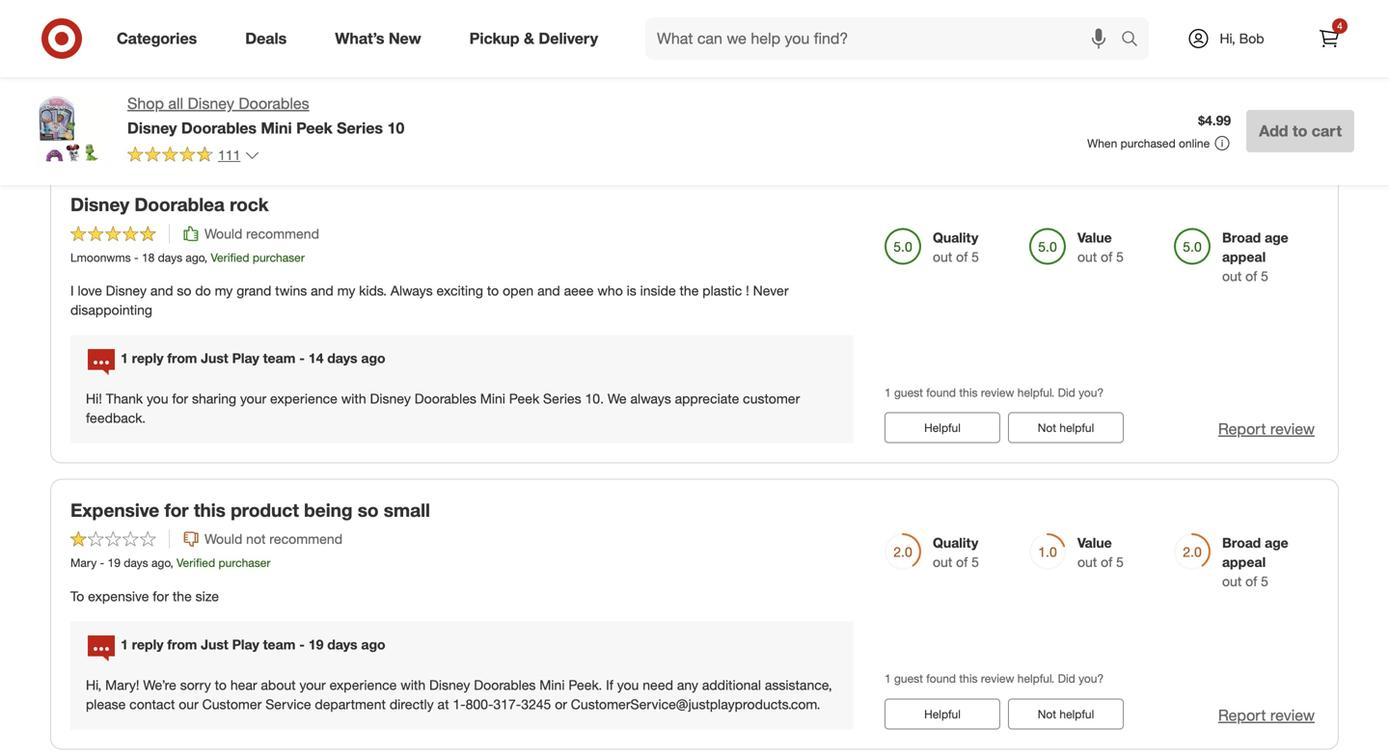 Task type: locate. For each thing, give the bounding box(es) containing it.
1 horizontal spatial to
[[487, 282, 499, 299]]

hi, left bob
[[1220, 30, 1236, 47]]

ago for disney doorablea rock
[[186, 250, 204, 265]]

1 vertical spatial report review
[[1218, 420, 1315, 438]]

2 value from the top
[[1078, 535, 1112, 552]]

verified up much
[[160, 87, 199, 102]]

2 quality out of 5 from the top
[[933, 535, 979, 571]]

report review for expensive for this product being so small
[[1218, 706, 1315, 725]]

1 horizontal spatial my
[[337, 282, 355, 299]]

0 vertical spatial guest
[[894, 385, 923, 400]]

report review button for disney doorablea rock
[[1218, 418, 1315, 440]]

my right the do
[[215, 282, 233, 299]]

1 not helpful button from the top
[[1008, 412, 1124, 443]]

1 vertical spatial quality out of 5
[[933, 535, 979, 571]]

this for expensive for this product being so small
[[959, 672, 978, 686]]

1 vertical spatial you?
[[1079, 672, 1104, 686]]

you? for disney doorablea rock
[[1079, 385, 1104, 400]]

ago left all
[[135, 87, 154, 102]]

ago for love doorables!
[[135, 87, 154, 102]]

1 you? from the top
[[1079, 385, 1104, 400]]

0 horizontal spatial the
[[173, 588, 192, 605]]

2 vertical spatial so
[[358, 499, 379, 521]]

team for rock
[[263, 350, 296, 367]]

1 vertical spatial you
[[147, 390, 168, 407]]

1 vertical spatial series
[[543, 390, 581, 407]]

0 vertical spatial would recommend
[[205, 62, 319, 79]]

0 vertical spatial appeal
[[1222, 248, 1266, 265]]

1 vertical spatial helpful
[[1060, 707, 1094, 721]]

quality for disney doorablea rock
[[933, 229, 979, 246]]

days
[[107, 87, 132, 102], [158, 250, 182, 265], [327, 350, 357, 367], [124, 556, 148, 570], [327, 636, 357, 653]]

2 horizontal spatial so
[[358, 499, 379, 521]]

peek left 10
[[296, 119, 333, 137]]

team for this
[[263, 636, 296, 653]]

1 vertical spatial would recommend
[[205, 225, 319, 242]]

0 vertical spatial purchaser
[[202, 87, 254, 102]]

recommend
[[246, 62, 319, 79], [246, 225, 319, 242], [269, 531, 343, 548]]

broad age appeal out of 5
[[1222, 229, 1289, 284], [1222, 535, 1289, 590]]

19 up the service
[[309, 636, 324, 653]]

2 would recommend from the top
[[205, 225, 319, 242]]

3 report review from the top
[[1218, 706, 1315, 725]]

did for expensive for this product being so small
[[1058, 672, 1076, 686]]

me - 3 days ago , verified purchaser
[[70, 87, 254, 102]]

purchaser for doorables!
[[202, 87, 254, 102]]

0 vertical spatial value out of 5
[[1078, 229, 1124, 265]]

verified for doorables!
[[160, 87, 199, 102]]

1 vertical spatial with
[[401, 677, 426, 693]]

peek left 10.
[[509, 390, 539, 407]]

1 vertical spatial did
[[1058, 385, 1076, 400]]

1 reply from the top
[[132, 350, 164, 367]]

team left "14" at top
[[263, 350, 296, 367]]

1 horizontal spatial series
[[543, 390, 581, 407]]

2 broad age appeal out of 5 from the top
[[1222, 535, 1289, 590]]

my left kids.
[[337, 282, 355, 299]]

not helpful button for disney doorablea rock
[[1008, 412, 1124, 443]]

small
[[384, 499, 430, 521]]

1 vertical spatial just
[[201, 636, 228, 653]]

your up the service
[[300, 677, 326, 693]]

1 helpful from the top
[[1060, 421, 1094, 435]]

2 reply from the top
[[132, 636, 164, 653]]

0 horizontal spatial 19
[[108, 556, 121, 570]]

1 age from the top
[[1265, 229, 1289, 246]]

1 helpful button from the top
[[885, 412, 1000, 443]]

2 horizontal spatial ,
[[204, 250, 208, 265]]

series left 10
[[337, 119, 383, 137]]

1 horizontal spatial hi,
[[1220, 30, 1236, 47]]

purchaser
[[202, 87, 254, 102], [253, 250, 305, 265], [218, 556, 271, 570]]

search button
[[1112, 17, 1159, 64]]

for left sharing
[[172, 390, 188, 407]]

3 report review button from the top
[[1218, 705, 1315, 727]]

play for rock
[[232, 350, 259, 367]]

from up sharing
[[167, 350, 197, 367]]

hi, for hi, mary! we're sorry to hear about your experience with disney doorables mini peek. if you need any additional assistance, please contact our customer service department directly at 1-800-317-3245 or customerservice@justplayproducts.com.
[[86, 677, 102, 693]]

would recommend down deals
[[205, 62, 319, 79]]

just up sorry
[[201, 636, 228, 653]]

appeal for disney doorablea rock
[[1222, 248, 1266, 265]]

from
[[167, 350, 197, 367], [167, 636, 197, 653]]

1 vertical spatial mini
[[480, 390, 505, 407]]

exciting
[[437, 282, 483, 299]]

series inside shop all disney doorables disney doorables mini peek series 10
[[337, 119, 383, 137]]

2 helpful from the top
[[924, 707, 961, 721]]

1 vertical spatial play
[[232, 636, 259, 653]]

series left 10.
[[543, 390, 581, 407]]

2 vertical spatial would
[[205, 531, 242, 548]]

shop
[[127, 94, 164, 113]]

or
[[555, 696, 567, 713]]

3245
[[521, 696, 551, 713]]

purchaser up twins
[[253, 250, 305, 265]]

1 from from the top
[[167, 350, 197, 367]]

your right sharing
[[240, 390, 266, 407]]

0 horizontal spatial series
[[337, 119, 383, 137]]

0 vertical spatial mini
[[261, 119, 292, 137]]

to inside i love disney and so do my grand twins and my kids. always exciting to open and aeee who is inside the plastic ! never disappointing
[[487, 282, 499, 299]]

so left small
[[358, 499, 379, 521]]

2 not helpful from the top
[[1038, 707, 1094, 721]]

so down shop
[[147, 119, 162, 136]]

0 vertical spatial for
[[172, 390, 188, 407]]

1 helpful from the top
[[924, 421, 961, 435]]

would down rock
[[205, 225, 242, 242]]

guest for disney doorablea rock
[[894, 385, 923, 400]]

1 quality out of 5 from the top
[[933, 229, 979, 265]]

purchaser down not
[[218, 556, 271, 570]]

to
[[70, 588, 84, 605]]

sorry
[[180, 677, 211, 693]]

directly
[[390, 696, 434, 713]]

helpful for disney doorablea rock
[[1060, 421, 1094, 435]]

- right mary
[[100, 556, 104, 570]]

1 team from the top
[[263, 350, 296, 367]]

1 horizontal spatial mini
[[480, 390, 505, 407]]

1 not from the top
[[1038, 421, 1056, 435]]

would for for
[[205, 531, 242, 548]]

2 helpful button from the top
[[885, 699, 1000, 730]]

1 would recommend from the top
[[205, 62, 319, 79]]

1 vertical spatial quality
[[933, 535, 979, 552]]

add to cart button
[[1247, 110, 1355, 152]]

so
[[147, 119, 162, 136], [177, 282, 191, 299], [358, 499, 379, 521]]

customer
[[743, 390, 800, 407]]

your inside hi! thank you for sharing your experience with disney doorables mini peek series 10. we always appreciate customer feedback.
[[240, 390, 266, 407]]

2 not helpful button from the top
[[1008, 699, 1124, 730]]

series inside hi! thank you for sharing your experience with disney doorables mini peek series 10. we always appreciate customer feedback.
[[543, 390, 581, 407]]

just for rock
[[201, 350, 228, 367]]

0 vertical spatial play
[[232, 350, 259, 367]]

0 vertical spatial report
[[1218, 114, 1266, 133]]

2 just from the top
[[201, 636, 228, 653]]

0 vertical spatial your
[[240, 390, 266, 407]]

0 vertical spatial 1 guest found this review helpful. did you?
[[885, 385, 1104, 400]]

with
[[341, 390, 366, 407], [401, 677, 426, 693]]

recommend down being
[[269, 531, 343, 548]]

broad for expensive for this product being so small
[[1222, 535, 1261, 552]]

report for disney doorablea rock
[[1218, 420, 1266, 438]]

,
[[154, 87, 157, 102], [204, 250, 208, 265], [170, 556, 173, 570]]

you right the if on the left bottom of the page
[[617, 677, 639, 693]]

recommend for disney doorablea rock
[[246, 225, 319, 242]]

1 helpful. from the top
[[1018, 385, 1055, 400]]

1 vertical spatial appeal
[[1222, 554, 1266, 571]]

to
[[1293, 122, 1308, 140], [487, 282, 499, 299], [215, 677, 227, 693]]

2 vertical spatial you
[[617, 677, 639, 693]]

0 vertical spatial broad age appeal out of 5
[[1222, 229, 1289, 284]]

0 vertical spatial quality out of 5
[[933, 229, 979, 265]]

2 vertical spatial report review button
[[1218, 705, 1315, 727]]

to left the "open"
[[487, 282, 499, 299]]

0 horizontal spatial peek
[[296, 119, 333, 137]]

play up the hear
[[232, 636, 259, 653]]

1 quality from the top
[[933, 229, 979, 246]]

1 horizontal spatial the
[[680, 282, 699, 299]]

1 vertical spatial so
[[177, 282, 191, 299]]

shop all disney doorables disney doorables mini peek series 10
[[127, 94, 404, 137]]

1 vertical spatial 1 guest found this review helpful. did you?
[[885, 672, 1104, 686]]

from up sorry
[[167, 636, 197, 653]]

2 my from the left
[[337, 282, 355, 299]]

age for expensive for this product being so small
[[1265, 535, 1289, 552]]

review
[[972, 80, 1005, 94], [1270, 114, 1315, 133], [981, 385, 1014, 400], [1270, 420, 1315, 438], [981, 672, 1014, 686], [1270, 706, 1315, 725]]

1 found from the top
[[926, 385, 956, 400]]

0 vertical spatial recommend
[[246, 62, 319, 79]]

just up sharing
[[201, 350, 228, 367]]

0 vertical spatial the
[[680, 282, 699, 299]]

love doorables!
[[70, 31, 211, 53]]

2 vertical spatial mini
[[540, 677, 565, 693]]

, up the do
[[204, 250, 208, 265]]

0 vertical spatial verified
[[160, 87, 199, 102]]

days for expensive for this product being so small
[[124, 556, 148, 570]]

experience up "department"
[[330, 677, 397, 693]]

not helpful
[[1038, 421, 1094, 435], [1038, 707, 1094, 721]]

to expensive for the size
[[70, 588, 219, 605]]

1 vertical spatial found
[[926, 672, 956, 686]]

2 vertical spatial purchaser
[[218, 556, 271, 570]]

so inside i love disney and so do my grand twins and my kids. always exciting to open and aeee who is inside the plastic ! never disappointing
[[177, 282, 191, 299]]

helpful
[[924, 421, 961, 435], [924, 707, 961, 721]]

inside
[[640, 282, 676, 299]]

1 would from the top
[[205, 62, 242, 79]]

you?
[[1079, 385, 1104, 400], [1079, 672, 1104, 686]]

2 helpful from the top
[[1060, 707, 1094, 721]]

2 vertical spatial report
[[1218, 706, 1266, 725]]

the right inside
[[680, 282, 699, 299]]

1 broad age appeal out of 5 from the top
[[1222, 229, 1289, 284]]

2 report review from the top
[[1218, 420, 1315, 438]]

1 vertical spatial broad
[[1222, 535, 1261, 552]]

1 broad from the top
[[1222, 229, 1261, 246]]

delivery
[[539, 29, 598, 48]]

0 vertical spatial would
[[205, 62, 242, 79]]

1 vertical spatial 19
[[309, 636, 324, 653]]

assistance,
[[765, 677, 832, 693]]

1 just from the top
[[201, 350, 228, 367]]

1 horizontal spatial so
[[177, 282, 191, 299]]

1 horizontal spatial your
[[300, 677, 326, 693]]

2 horizontal spatial to
[[1293, 122, 1308, 140]]

hi, for hi, bob
[[1220, 30, 1236, 47]]

1 vertical spatial hi,
[[86, 677, 102, 693]]

would left not
[[205, 531, 242, 548]]

days for disney doorablea rock
[[158, 250, 182, 265]]

and
[[121, 119, 144, 136], [150, 282, 173, 299], [311, 282, 334, 299], [537, 282, 560, 299]]

not
[[1038, 421, 1056, 435], [1038, 707, 1056, 721]]

you inside hi! thank you for sharing your experience with disney doorables mini peek series 10. we always appreciate customer feedback.
[[147, 390, 168, 407]]

- left 18
[[134, 250, 139, 265]]

your inside the hi, mary! we're sorry to hear about your experience with disney doorables mini peek. if you need any additional assistance, please contact our customer service department directly at 1-800-317-3245 or customerservice@justplayproducts.com.
[[300, 677, 326, 693]]

1 vertical spatial the
[[173, 588, 192, 605]]

4 link
[[1308, 17, 1351, 60]]

for down mary - 19 days ago , verified purchaser
[[153, 588, 169, 605]]

2 1 guest found this review helpful. did you? from the top
[[885, 672, 1104, 686]]

0 horizontal spatial my
[[215, 282, 233, 299]]

and down 18
[[150, 282, 173, 299]]

so cute and so much fun!
[[70, 119, 226, 136]]

18
[[142, 250, 155, 265]]

0 horizontal spatial your
[[240, 390, 266, 407]]

1 value out of 5 from the top
[[1078, 229, 1124, 265]]

purchaser for doorablea
[[253, 250, 305, 265]]

1 vertical spatial to
[[487, 282, 499, 299]]

report review for disney doorablea rock
[[1218, 420, 1315, 438]]

2 broad from the top
[[1222, 535, 1261, 552]]

did you find this review helpful?
[[885, 80, 1049, 94]]

1 1 guest found this review helpful. did you? from the top
[[885, 385, 1104, 400]]

2 horizontal spatial you
[[906, 80, 924, 94]]

reply up 'thank' in the bottom of the page
[[132, 350, 164, 367]]

2 team from the top
[[263, 636, 296, 653]]

1 vertical spatial not
[[1038, 707, 1056, 721]]

peek inside hi! thank you for sharing your experience with disney doorables mini peek series 10. we always appreciate customer feedback.
[[509, 390, 539, 407]]

2 vertical spatial verified
[[177, 556, 215, 570]]

- left 3
[[90, 87, 94, 102]]

- for for
[[100, 556, 104, 570]]

$4.99
[[1198, 112, 1231, 129]]

111
[[218, 147, 241, 163]]

1 vertical spatial not helpful
[[1038, 707, 1094, 721]]

2 vertical spatial did
[[1058, 672, 1076, 686]]

ago up the do
[[186, 250, 204, 265]]

2 appeal from the top
[[1222, 554, 1266, 571]]

1 reply from just play team - 14 days ago
[[121, 350, 385, 367]]

would down the deals link
[[205, 62, 242, 79]]

helpful for expensive for this product being so small
[[1060, 707, 1094, 721]]

value out of 5 for expensive for this product being so small
[[1078, 535, 1124, 571]]

- left "14" at top
[[299, 350, 305, 367]]

1 value from the top
[[1078, 229, 1112, 246]]

for up mary - 19 days ago , verified purchaser
[[164, 499, 189, 521]]

1 vertical spatial broad age appeal out of 5
[[1222, 535, 1289, 590]]

hear
[[230, 677, 257, 693]]

recommend down the deals link
[[246, 62, 319, 79]]

mary
[[70, 556, 97, 570]]

0 horizontal spatial hi,
[[86, 677, 102, 693]]

i love disney and so do my grand twins and my kids. always exciting to open and aeee who is inside the plastic ! never disappointing
[[70, 282, 789, 318]]

would recommend down rock
[[205, 225, 319, 242]]

1 vertical spatial recommend
[[246, 225, 319, 242]]

peek inside shop all disney doorables disney doorables mini peek series 10
[[296, 119, 333, 137]]

2 helpful. from the top
[[1018, 672, 1055, 686]]

experience down "14" at top
[[270, 390, 337, 407]]

1 horizontal spatial peek
[[509, 390, 539, 407]]

0 vertical spatial experience
[[270, 390, 337, 407]]

purchaser up fun!
[[202, 87, 254, 102]]

just
[[201, 350, 228, 367], [201, 636, 228, 653]]

to right add at the right top
[[1293, 122, 1308, 140]]

, left all
[[154, 87, 157, 102]]

0 horizontal spatial ,
[[154, 87, 157, 102]]

not for expensive for this product being so small
[[1038, 707, 1056, 721]]

2 you? from the top
[[1079, 672, 1104, 686]]

3 report from the top
[[1218, 706, 1266, 725]]

value out of 5 for disney doorablea rock
[[1078, 229, 1124, 265]]

the left size
[[173, 588, 192, 605]]

so left the do
[[177, 282, 191, 299]]

1 vertical spatial guest
[[894, 672, 923, 686]]

2 would from the top
[[205, 225, 242, 242]]

- up the service
[[299, 636, 305, 653]]

days up to expensive for the size
[[124, 556, 148, 570]]

1 report review button from the top
[[1218, 112, 1315, 134]]

0 vertical spatial team
[[263, 350, 296, 367]]

0 vertical spatial helpful
[[1060, 421, 1094, 435]]

just for this
[[201, 636, 228, 653]]

play up sharing
[[232, 350, 259, 367]]

days right 3
[[107, 87, 132, 102]]

days right 18
[[158, 250, 182, 265]]

pickup & delivery
[[470, 29, 598, 48]]

1 appeal from the top
[[1222, 248, 1266, 265]]

you right 'thank' in the bottom of the page
[[147, 390, 168, 407]]

1 vertical spatial purchaser
[[253, 250, 305, 265]]

2 value out of 5 from the top
[[1078, 535, 1124, 571]]

helpful for expensive for this product being so small
[[924, 707, 961, 721]]

did for disney doorablea rock
[[1058, 385, 1076, 400]]

0 horizontal spatial you
[[147, 390, 168, 407]]

days for love doorables!
[[107, 87, 132, 102]]

verified up grand
[[211, 250, 249, 265]]

report
[[1218, 114, 1266, 133], [1218, 420, 1266, 438], [1218, 706, 1266, 725]]

2 age from the top
[[1265, 535, 1289, 552]]

helpful. for disney doorablea rock
[[1018, 385, 1055, 400]]

hi, up please
[[86, 677, 102, 693]]

1 vertical spatial ,
[[204, 250, 208, 265]]

0 vertical spatial hi,
[[1220, 30, 1236, 47]]

helpful. for expensive for this product being so small
[[1018, 672, 1055, 686]]

recommend down rock
[[246, 225, 319, 242]]

helpful button for expensive for this product being so small
[[885, 699, 1000, 730]]

0 vertical spatial series
[[337, 119, 383, 137]]

with inside hi! thank you for sharing your experience with disney doorables mini peek series 10. we always appreciate customer feedback.
[[341, 390, 366, 407]]

value
[[1078, 229, 1112, 246], [1078, 535, 1112, 552]]

1 vertical spatial value
[[1078, 535, 1112, 552]]

reply up we're
[[132, 636, 164, 653]]

1 vertical spatial reply
[[132, 636, 164, 653]]

0 vertical spatial not helpful button
[[1008, 412, 1124, 443]]

, up to expensive for the size
[[170, 556, 173, 570]]

team up the about
[[263, 636, 296, 653]]

hi,
[[1220, 30, 1236, 47], [86, 677, 102, 693]]

ago for expensive for this product being so small
[[151, 556, 170, 570]]

mary!
[[105, 677, 139, 693]]

helpful.
[[1018, 385, 1055, 400], [1018, 672, 1055, 686]]

reply for for
[[132, 636, 164, 653]]

2 vertical spatial report review
[[1218, 706, 1315, 725]]

1 vertical spatial helpful.
[[1018, 672, 1055, 686]]

of
[[956, 248, 968, 265], [1101, 248, 1113, 265], [1246, 268, 1257, 284], [956, 554, 968, 571], [1101, 554, 1113, 571], [1246, 573, 1257, 590]]

0 vertical spatial helpful
[[924, 421, 961, 435]]

to up customer
[[215, 677, 227, 693]]

verified for doorablea
[[211, 250, 249, 265]]

being
[[304, 499, 353, 521]]

out
[[933, 248, 952, 265], [1078, 248, 1097, 265], [1222, 268, 1242, 284], [933, 554, 952, 571], [1078, 554, 1097, 571], [1222, 573, 1242, 590]]

for
[[172, 390, 188, 407], [164, 499, 189, 521], [153, 588, 169, 605]]

1 guest from the top
[[894, 385, 923, 400]]

, for for
[[170, 556, 173, 570]]

2 found from the top
[[926, 672, 956, 686]]

2 guest from the top
[[894, 672, 923, 686]]

purchased
[[1121, 136, 1176, 151]]

0 vertical spatial not
[[1038, 421, 1056, 435]]

2 report review button from the top
[[1218, 418, 1315, 440]]

product
[[231, 499, 299, 521]]

19 right mary
[[108, 556, 121, 570]]

1 not helpful from the top
[[1038, 421, 1094, 435]]

report review
[[1218, 114, 1315, 133], [1218, 420, 1315, 438], [1218, 706, 1315, 725]]

ago up to expensive for the size
[[151, 556, 170, 570]]

my
[[215, 282, 233, 299], [337, 282, 355, 299]]

0 vertical spatial helpful.
[[1018, 385, 1055, 400]]

appreciate
[[675, 390, 739, 407]]

, for doorables!
[[154, 87, 157, 102]]

2 quality from the top
[[933, 535, 979, 552]]

value for disney doorablea rock
[[1078, 229, 1112, 246]]

0 vertical spatial you
[[906, 80, 924, 94]]

you left find
[[906, 80, 924, 94]]

and left aeee
[[537, 282, 560, 299]]

the inside i love disney and so do my grand twins and my kids. always exciting to open and aeee who is inside the plastic ! never disappointing
[[680, 282, 699, 299]]

and down shop
[[121, 119, 144, 136]]

hi, inside the hi, mary! we're sorry to hear about your experience with disney doorables mini peek. if you need any additional assistance, please contact our customer service department directly at 1-800-317-3245 or customerservice@justplayproducts.com.
[[86, 677, 102, 693]]

this
[[950, 80, 968, 94], [959, 385, 978, 400], [194, 499, 226, 521], [959, 672, 978, 686]]

me
[[70, 87, 87, 102]]

1 vertical spatial helpful
[[924, 707, 961, 721]]

2 vertical spatial to
[[215, 677, 227, 693]]

1 report from the top
[[1218, 114, 1266, 133]]

your
[[240, 390, 266, 407], [300, 677, 326, 693]]

kids.
[[359, 282, 387, 299]]

2 play from the top
[[232, 636, 259, 653]]

plastic
[[703, 282, 742, 299]]

to inside the hi, mary! we're sorry to hear about your experience with disney doorables mini peek. if you need any additional assistance, please contact our customer service department directly at 1-800-317-3245 or customerservice@justplayproducts.com.
[[215, 677, 227, 693]]

2 report from the top
[[1218, 420, 1266, 438]]

0 vertical spatial found
[[926, 385, 956, 400]]

0 vertical spatial so
[[147, 119, 162, 136]]

0 vertical spatial with
[[341, 390, 366, 407]]

mary - 19 days ago , verified purchaser
[[70, 556, 271, 570]]

1
[[121, 350, 128, 367], [885, 385, 891, 400], [121, 636, 128, 653], [885, 672, 891, 686]]

fun!
[[203, 119, 226, 136]]

any
[[677, 677, 698, 693]]

value out of 5
[[1078, 229, 1124, 265], [1078, 535, 1124, 571]]

2 not from the top
[[1038, 707, 1056, 721]]

verified up size
[[177, 556, 215, 570]]

purchaser for for
[[218, 556, 271, 570]]

1 play from the top
[[232, 350, 259, 367]]

2 from from the top
[[167, 636, 197, 653]]

disney
[[188, 94, 234, 113], [127, 119, 177, 137], [70, 193, 129, 216], [106, 282, 147, 299], [370, 390, 411, 407], [429, 677, 470, 693]]

1 vertical spatial report
[[1218, 420, 1266, 438]]

1 vertical spatial report review button
[[1218, 418, 1315, 440]]

mini inside the hi, mary! we're sorry to hear about your experience with disney doorables mini peek. if you need any additional assistance, please contact our customer service department directly at 1-800-317-3245 or customerservice@justplayproducts.com.
[[540, 677, 565, 693]]

3 would from the top
[[205, 531, 242, 548]]



Task type: describe. For each thing, give the bounding box(es) containing it.
add to cart
[[1259, 122, 1342, 140]]

1 report review from the top
[[1218, 114, 1315, 133]]

ago up "department"
[[361, 636, 385, 653]]

feedback.
[[86, 409, 146, 426]]

with inside the hi, mary! we're sorry to hear about your experience with disney doorables mini peek. if you need any additional assistance, please contact our customer service department directly at 1-800-317-3245 or customerservice@justplayproducts.com.
[[401, 677, 426, 693]]

guest for expensive for this product being so small
[[894, 672, 923, 686]]

who
[[598, 282, 623, 299]]

days right "14" at top
[[327, 350, 357, 367]]

days up "department"
[[327, 636, 357, 653]]

search
[[1112, 31, 1159, 50]]

helpful for disney doorablea rock
[[924, 421, 961, 435]]

2 vertical spatial recommend
[[269, 531, 343, 548]]

, for doorablea
[[204, 250, 208, 265]]

10
[[387, 119, 404, 137]]

quality out of 5 for disney doorablea rock
[[933, 229, 979, 265]]

1 reply from just play team - 19 days ago
[[121, 636, 385, 653]]

verified for for
[[177, 556, 215, 570]]

you inside the hi, mary! we're sorry to hear about your experience with disney doorables mini peek. if you need any additional assistance, please contact our customer service department directly at 1-800-317-3245 or customerservice@justplayproducts.com.
[[617, 677, 639, 693]]

expensive
[[88, 588, 149, 605]]

1 guest found this review helpful. did you? for expensive for this product being so small
[[885, 672, 1104, 686]]

much
[[166, 119, 199, 136]]

from for doorablea
[[167, 350, 197, 367]]

hi, mary! we're sorry to hear about your experience with disney doorables mini peek. if you need any additional assistance, please contact our customer service department directly at 1-800-317-3245 or customerservice@justplayproducts.com.
[[86, 677, 832, 713]]

cart
[[1312, 122, 1342, 140]]

when purchased online
[[1087, 136, 1210, 151]]

disney inside the hi, mary! we're sorry to hear about your experience with disney doorables mini peek. if you need any additional assistance, please contact our customer service department directly at 1-800-317-3245 or customerservice@justplayproducts.com.
[[429, 677, 470, 693]]

0 horizontal spatial so
[[147, 119, 162, 136]]

ago right "14" at top
[[361, 350, 385, 367]]

800-
[[466, 696, 493, 713]]

value for expensive for this product being so small
[[1078, 535, 1112, 552]]

hi! thank you for sharing your experience with disney doorables mini peek series 10. we always appreciate customer feedback.
[[86, 390, 800, 426]]

if
[[606, 677, 613, 693]]

would not recommend
[[205, 531, 343, 548]]

aeee
[[564, 282, 594, 299]]

so
[[70, 119, 87, 136]]

all
[[168, 94, 183, 113]]

!
[[746, 282, 749, 299]]

report for expensive for this product being so small
[[1218, 706, 1266, 725]]

this for love doorables!
[[950, 80, 968, 94]]

broad for disney doorablea rock
[[1222, 229, 1261, 246]]

play for this
[[232, 636, 259, 653]]

mini inside hi! thank you for sharing your experience with disney doorables mini peek series 10. we always appreciate customer feedback.
[[480, 390, 505, 407]]

broad age appeal out of 5 for expensive for this product being so small
[[1222, 535, 1289, 590]]

and right twins
[[311, 282, 334, 299]]

not
[[246, 531, 266, 548]]

find
[[927, 80, 947, 94]]

- for doorablea
[[134, 250, 139, 265]]

What can we help you find? suggestions appear below search field
[[645, 17, 1126, 60]]

size
[[196, 588, 219, 605]]

not for disney doorablea rock
[[1038, 421, 1056, 435]]

add
[[1259, 122, 1289, 140]]

pickup & delivery link
[[453, 17, 622, 60]]

helpful button for disney doorablea rock
[[885, 412, 1000, 443]]

doorables inside the hi, mary! we're sorry to hear about your experience with disney doorables mini peek. if you need any additional assistance, please contact our customer service department directly at 1-800-317-3245 or customerservice@justplayproducts.com.
[[474, 677, 536, 693]]

doorablea
[[134, 193, 225, 216]]

quality out of 5 for expensive for this product being so small
[[933, 535, 979, 571]]

experience inside the hi, mary! we're sorry to hear about your experience with disney doorables mini peek. if you need any additional assistance, please contact our customer service department directly at 1-800-317-3245 or customerservice@justplayproducts.com.
[[330, 677, 397, 693]]

customer
[[202, 696, 262, 713]]

deals
[[245, 29, 287, 48]]

hi!
[[86, 390, 102, 407]]

cute
[[91, 119, 117, 136]]

sharing
[[192, 390, 236, 407]]

- for doorables!
[[90, 87, 94, 102]]

would for doorablea
[[205, 225, 242, 242]]

disappointing
[[70, 301, 152, 318]]

1 vertical spatial for
[[164, 499, 189, 521]]

would recommend for love doorables!
[[205, 62, 319, 79]]

rock
[[230, 193, 269, 216]]

twins
[[275, 282, 307, 299]]

categories
[[117, 29, 197, 48]]

experience inside hi! thank you for sharing your experience with disney doorables mini peek series 10. we always appreciate customer feedback.
[[270, 390, 337, 407]]

we're
[[143, 677, 176, 693]]

this for disney doorablea rock
[[959, 385, 978, 400]]

found for disney doorablea rock
[[926, 385, 956, 400]]

thank
[[106, 390, 143, 407]]

from for for
[[167, 636, 197, 653]]

customerservice@justplayproducts.com.
[[571, 696, 821, 713]]

not helpful for expensive for this product being so small
[[1038, 707, 1094, 721]]

i
[[70, 282, 74, 299]]

doorables!
[[117, 31, 211, 53]]

what's new link
[[319, 17, 445, 60]]

new
[[389, 29, 421, 48]]

broad age appeal out of 5 for disney doorablea rock
[[1222, 229, 1289, 284]]

2 vertical spatial for
[[153, 588, 169, 605]]

not helpful button for expensive for this product being so small
[[1008, 699, 1124, 730]]

grand
[[237, 282, 271, 299]]

would for doorables!
[[205, 62, 242, 79]]

mini inside shop all disney doorables disney doorables mini peek series 10
[[261, 119, 292, 137]]

pickup
[[470, 29, 520, 48]]

you? for expensive for this product being so small
[[1079, 672, 1104, 686]]

what's
[[335, 29, 384, 48]]

about
[[261, 677, 296, 693]]

at
[[438, 696, 449, 713]]

service
[[266, 696, 311, 713]]

1 my from the left
[[215, 282, 233, 299]]

lmoonwms
[[70, 250, 131, 265]]

peek.
[[569, 677, 602, 693]]

hi, bob
[[1220, 30, 1264, 47]]

age for disney doorablea rock
[[1265, 229, 1289, 246]]

1 guest found this review helpful. did you? for disney doorablea rock
[[885, 385, 1104, 400]]

4
[[1337, 20, 1343, 32]]

disney inside hi! thank you for sharing your experience with disney doorables mini peek series 10. we always appreciate customer feedback.
[[370, 390, 411, 407]]

is
[[627, 282, 637, 299]]

to inside button
[[1293, 122, 1308, 140]]

online
[[1179, 136, 1210, 151]]

317-
[[493, 696, 521, 713]]

our
[[179, 696, 199, 713]]

0 vertical spatial 19
[[108, 556, 121, 570]]

image of disney doorables mini peek series 10 image
[[35, 93, 112, 170]]

helpful?
[[1008, 80, 1049, 94]]

not helpful for disney doorablea rock
[[1038, 421, 1094, 435]]

do
[[195, 282, 211, 299]]

10.
[[585, 390, 604, 407]]

14
[[309, 350, 324, 367]]

contact
[[129, 696, 175, 713]]

found for expensive for this product being so small
[[926, 672, 956, 686]]

quality for expensive for this product being so small
[[933, 535, 979, 552]]

disney inside i love disney and so do my grand twins and my kids. always exciting to open and aeee who is inside the plastic ! never disappointing
[[106, 282, 147, 299]]

recommend for love doorables!
[[246, 62, 319, 79]]

always
[[391, 282, 433, 299]]

always
[[630, 390, 671, 407]]

appeal for expensive for this product being so small
[[1222, 554, 1266, 571]]

1-
[[453, 696, 466, 713]]

love
[[70, 31, 111, 53]]

for inside hi! thank you for sharing your experience with disney doorables mini peek series 10. we always appreciate customer feedback.
[[172, 390, 188, 407]]

please
[[86, 696, 126, 713]]

never
[[753, 282, 789, 299]]

additional
[[702, 677, 761, 693]]

need
[[643, 677, 673, 693]]

report review button for expensive for this product being so small
[[1218, 705, 1315, 727]]

reply for doorablea
[[132, 350, 164, 367]]

love
[[78, 282, 102, 299]]

disney doorablea rock
[[70, 193, 269, 216]]

0 vertical spatial did
[[885, 80, 902, 94]]

open
[[503, 282, 534, 299]]

111 link
[[127, 146, 260, 168]]

when
[[1087, 136, 1118, 151]]

expensive for this product being so small
[[70, 499, 430, 521]]

would recommend for disney doorablea rock
[[205, 225, 319, 242]]

doorables inside hi! thank you for sharing your experience with disney doorables mini peek series 10. we always appreciate customer feedback.
[[415, 390, 476, 407]]



Task type: vqa. For each thing, say whether or not it's contained in the screenshot.
Report review button
yes



